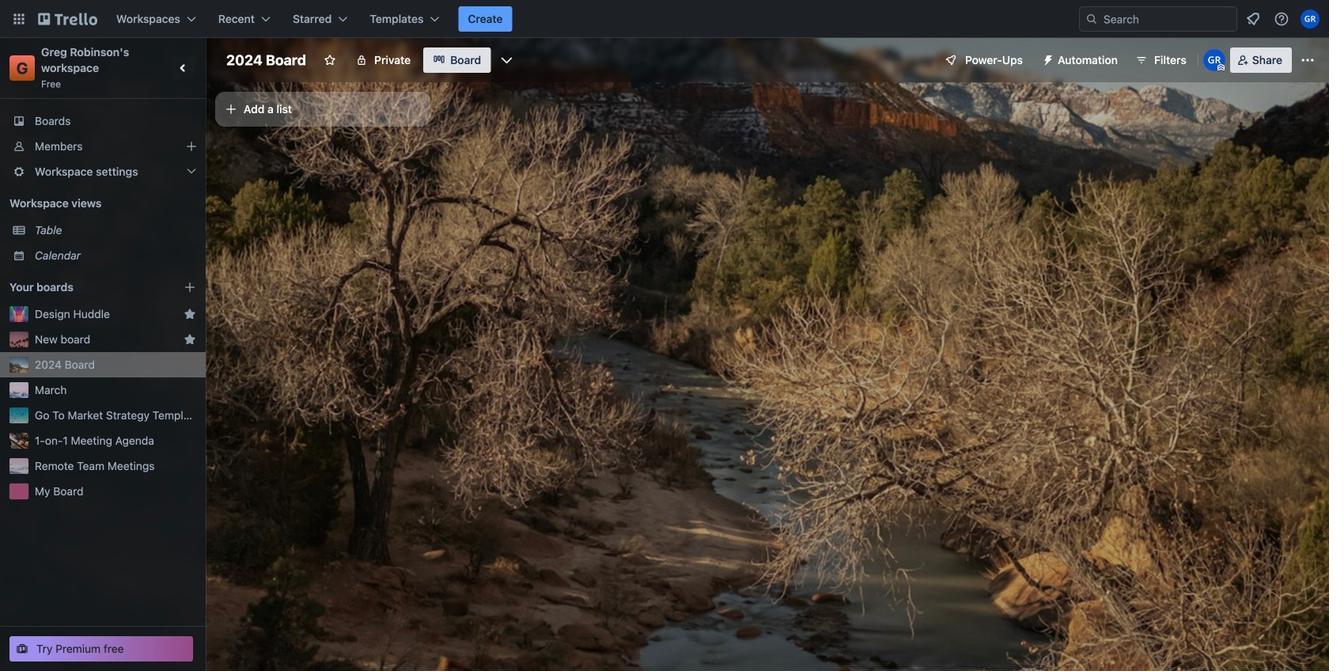 Task type: describe. For each thing, give the bounding box(es) containing it.
1 starred icon image from the top
[[184, 308, 196, 321]]

your boards with 8 items element
[[9, 278, 160, 297]]

1 vertical spatial greg robinson (gregrobinson96) image
[[1204, 49, 1226, 71]]

Board name text field
[[218, 47, 314, 73]]

2 starred icon image from the top
[[184, 333, 196, 346]]

sm image
[[1036, 47, 1058, 70]]

star or unstar board image
[[324, 54, 336, 66]]

back to home image
[[38, 6, 97, 32]]



Task type: vqa. For each thing, say whether or not it's contained in the screenshot.
the rightmost by
no



Task type: locate. For each thing, give the bounding box(es) containing it.
workspace navigation collapse icon image
[[173, 57, 195, 79]]

1 vertical spatial starred icon image
[[184, 333, 196, 346]]

this member is an admin of this board. image
[[1218, 64, 1225, 71]]

add board image
[[184, 281, 196, 294]]

0 horizontal spatial greg robinson (gregrobinson96) image
[[1204, 49, 1226, 71]]

0 notifications image
[[1244, 9, 1263, 28]]

greg robinson (gregrobinson96) image down search field
[[1204, 49, 1226, 71]]

0 vertical spatial greg robinson (gregrobinson96) image
[[1301, 9, 1320, 28]]

1 horizontal spatial greg robinson (gregrobinson96) image
[[1301, 9, 1320, 28]]

starred icon image
[[184, 308, 196, 321], [184, 333, 196, 346]]

primary element
[[0, 0, 1330, 38]]

greg robinson (gregrobinson96) image
[[1301, 9, 1320, 28], [1204, 49, 1226, 71]]

customize views image
[[499, 52, 515, 68]]

0 vertical spatial starred icon image
[[184, 308, 196, 321]]

Search field
[[1080, 6, 1238, 32]]

search image
[[1086, 13, 1099, 25]]

open information menu image
[[1274, 11, 1290, 27]]

greg robinson (gregrobinson96) image right open information menu icon
[[1301, 9, 1320, 28]]

show menu image
[[1300, 52, 1316, 68]]



